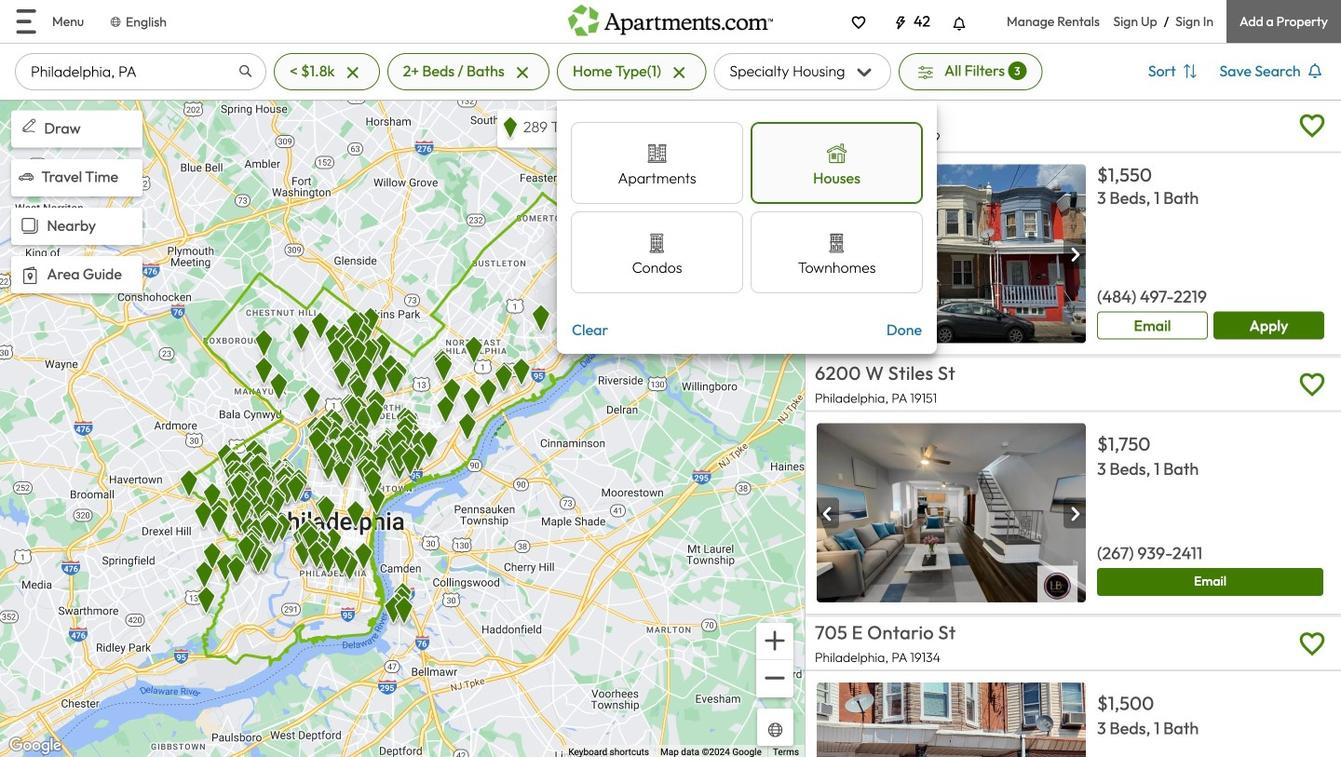 Task type: describe. For each thing, give the bounding box(es) containing it.
google image
[[5, 734, 66, 758]]

0 vertical spatial margin image
[[19, 169, 34, 184]]

1 vertical spatial margin image
[[17, 262, 43, 289]]

apartments.com logo image
[[568, 0, 774, 36]]

building photo - 6200 w stiles st image
[[817, 424, 1087, 603]]

building photo - 705 e ontario st image
[[817, 683, 1087, 758]]

satellite view image
[[765, 720, 787, 741]]

building photo - 5105 arch st image
[[817, 165, 1087, 344]]



Task type: vqa. For each thing, say whether or not it's contained in the screenshot.
middle margin image
yes



Task type: locate. For each thing, give the bounding box(es) containing it.
margin image
[[19, 116, 39, 136], [17, 262, 43, 289]]

Location or Point of Interest text field
[[15, 53, 267, 90]]

placard image image
[[817, 240, 840, 270], [1064, 240, 1087, 270], [817, 499, 840, 530], [1064, 499, 1087, 530]]

1 vertical spatial margin image
[[17, 213, 43, 239]]

map region
[[0, 99, 805, 758]]

margin image
[[19, 169, 34, 184], [17, 213, 43, 239]]

0 vertical spatial margin image
[[19, 116, 39, 136]]



